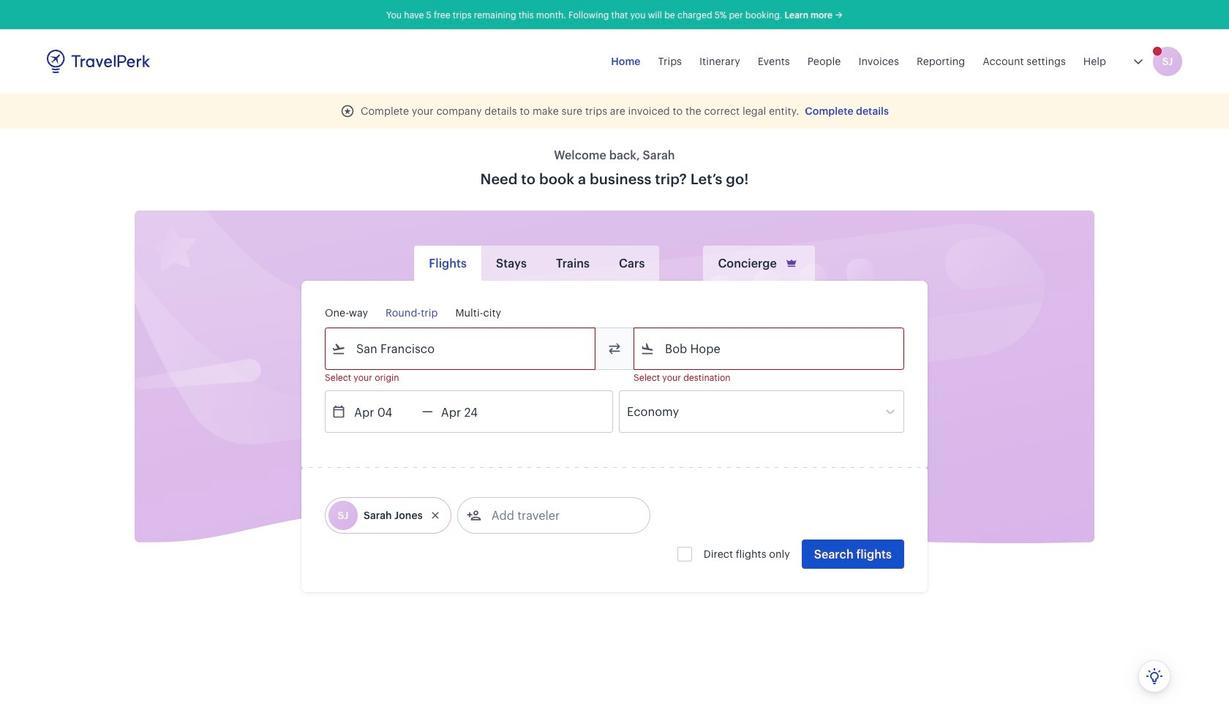 Task type: describe. For each thing, give the bounding box(es) containing it.
From search field
[[346, 337, 576, 361]]

Depart text field
[[346, 392, 422, 433]]



Task type: locate. For each thing, give the bounding box(es) containing it.
Return text field
[[433, 392, 509, 433]]

Add traveler search field
[[481, 504, 634, 528]]

To search field
[[655, 337, 885, 361]]



Task type: vqa. For each thing, say whether or not it's contained in the screenshot.
'Depart' field
no



